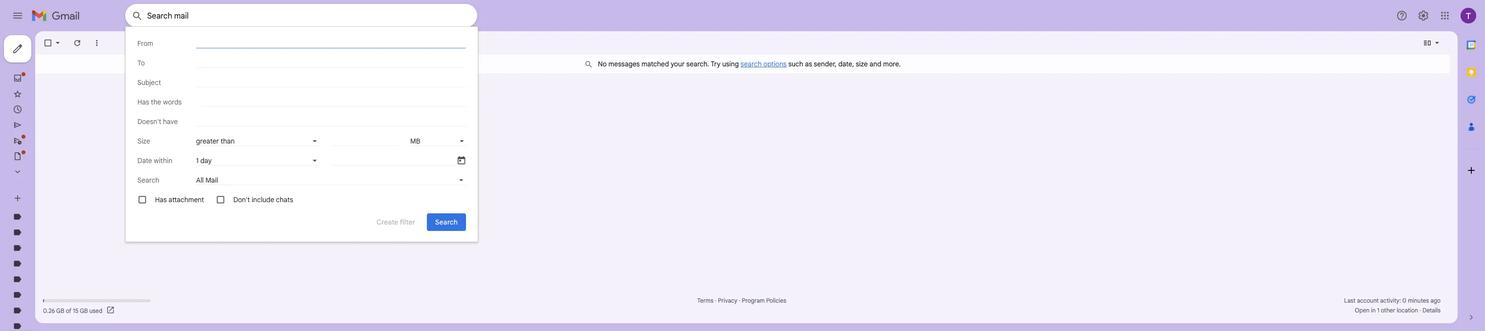 Task type: vqa. For each thing, say whether or not it's contained in the screenshot.
"Navigation"
yes



Task type: describe. For each thing, give the bounding box(es) containing it.
used
[[89, 307, 102, 315]]

more.
[[883, 60, 901, 68]]

settings image
[[1418, 10, 1429, 22]]

ago
[[1431, 297, 1441, 305]]

last
[[1344, 297, 1356, 305]]

other
[[1381, 307, 1395, 314]]

privacy link
[[718, 297, 737, 305]]

of
[[66, 307, 71, 315]]

0 horizontal spatial ·
[[715, 297, 716, 305]]

last account activity: 0 minutes ago open in 1 other location · details
[[1344, 297, 1441, 314]]

support image
[[1396, 10, 1408, 22]]

mail
[[205, 176, 218, 185]]

all
[[196, 176, 204, 185]]

To text field
[[196, 58, 466, 68]]

1 inside last account activity: 0 minutes ago open in 1 other location · details
[[1377, 307, 1379, 314]]

15
[[73, 307, 78, 315]]

within
[[154, 156, 172, 165]]

From text field
[[196, 39, 466, 48]]

search.
[[686, 60, 709, 68]]

day
[[200, 156, 212, 165]]

include
[[252, 196, 274, 204]]

all mail list box
[[196, 176, 466, 185]]

all mail
[[196, 176, 218, 185]]

1 horizontal spatial ·
[[739, 297, 740, 305]]

more image
[[92, 38, 102, 48]]

have
[[163, 117, 178, 126]]

terms
[[697, 297, 713, 305]]

has for has attachment
[[155, 196, 167, 204]]

0.26
[[43, 307, 55, 315]]

toggle split pane mode image
[[1423, 38, 1432, 48]]

date within
[[137, 156, 172, 165]]

such
[[788, 60, 803, 68]]

main content containing no messages matched your search. try using
[[35, 31, 1458, 324]]

date,
[[838, 60, 854, 68]]

create
[[377, 218, 398, 227]]

has for has the words
[[137, 98, 149, 107]]

details link
[[1423, 307, 1441, 314]]

follow link to manage storage image
[[106, 306, 116, 316]]

1 day
[[196, 156, 212, 165]]

search mail image
[[129, 7, 146, 25]]

activity:
[[1380, 297, 1401, 305]]

to
[[137, 59, 145, 67]]

doesn't have
[[137, 117, 178, 126]]

options
[[764, 60, 787, 68]]

Size value text field
[[331, 136, 399, 146]]

open
[[1355, 307, 1370, 314]]

Date text field
[[331, 156, 457, 166]]

don't
[[233, 196, 250, 204]]

privacy
[[718, 297, 737, 305]]

size
[[856, 60, 868, 68]]

greater than
[[196, 137, 235, 146]]

greater
[[196, 137, 219, 146]]

doesn't
[[137, 117, 161, 126]]

0.26 gb of 15 gb used
[[43, 307, 102, 315]]

refresh image
[[72, 38, 82, 48]]

· inside last account activity: 0 minutes ago open in 1 other location · details
[[1420, 307, 1421, 314]]

has the words
[[137, 98, 182, 107]]



Task type: locate. For each thing, give the bounding box(es) containing it.
program policies link
[[742, 297, 786, 305]]

terms link
[[697, 297, 713, 305]]

gb left of
[[56, 307, 64, 315]]

mb
[[410, 137, 420, 146]]

sender,
[[814, 60, 837, 68]]

footer
[[35, 296, 1450, 316]]

0 horizontal spatial gb
[[56, 307, 64, 315]]

search button
[[427, 214, 466, 231]]

date within list box
[[196, 156, 319, 166]]

0
[[1403, 297, 1406, 305]]

your
[[671, 60, 685, 68]]

as
[[805, 60, 812, 68]]

1
[[196, 156, 199, 165], [1377, 307, 1379, 314]]

Has the words text field
[[197, 97, 466, 107]]

create filter link
[[369, 214, 423, 231]]

no
[[598, 60, 607, 68]]

has attachment
[[155, 196, 204, 204]]

0 vertical spatial 1
[[196, 156, 199, 165]]

1 horizontal spatial search
[[435, 218, 458, 227]]

search inside 'button'
[[435, 218, 458, 227]]

details
[[1423, 307, 1441, 314]]

1 horizontal spatial has
[[155, 196, 167, 204]]

0 vertical spatial has
[[137, 98, 149, 107]]

0 vertical spatial search
[[137, 176, 159, 185]]

has left the the
[[137, 98, 149, 107]]

0 horizontal spatial has
[[137, 98, 149, 107]]

than
[[221, 137, 235, 146]]

program
[[742, 297, 765, 305]]

and
[[870, 60, 881, 68]]

0 horizontal spatial search
[[137, 176, 159, 185]]

policies
[[766, 297, 786, 305]]

none checkbox inside main content
[[43, 38, 53, 48]]

matched
[[642, 60, 669, 68]]

date
[[137, 156, 152, 165]]

1 left day
[[196, 156, 199, 165]]

from
[[137, 39, 153, 48]]

1 horizontal spatial 1
[[1377, 307, 1379, 314]]

the
[[151, 98, 161, 107]]

2 gb from the left
[[80, 307, 88, 315]]

try
[[711, 60, 721, 68]]

mb option
[[410, 137, 458, 146]]

None search field
[[125, 4, 477, 28]]

1 vertical spatial search
[[435, 218, 458, 227]]

has
[[137, 98, 149, 107], [155, 196, 167, 204]]

Subject text field
[[196, 78, 466, 88]]

1 inside "date within" list box
[[196, 156, 199, 165]]

create filter
[[377, 218, 415, 227]]

1 gb from the left
[[56, 307, 64, 315]]

chats
[[276, 196, 293, 204]]

1 vertical spatial 1
[[1377, 307, 1379, 314]]

in
[[1371, 307, 1376, 314]]

words
[[163, 98, 182, 107]]

has left attachment
[[155, 196, 167, 204]]

don't include chats
[[233, 196, 293, 204]]

location
[[1397, 307, 1418, 314]]

size
[[137, 137, 150, 146]]

1 right in
[[1377, 307, 1379, 314]]

tab list
[[1458, 31, 1485, 296]]

subject
[[137, 78, 161, 87]]

no messages matched your search. try using search options such as sender, date, size and more.
[[598, 60, 901, 68]]

·
[[715, 297, 716, 305], [739, 297, 740, 305], [1420, 307, 1421, 314]]

None checkbox
[[43, 38, 53, 48]]

using
[[722, 60, 739, 68]]

main menu image
[[12, 10, 23, 22]]

2 horizontal spatial ·
[[1420, 307, 1421, 314]]

account
[[1357, 297, 1379, 305]]

· right terms
[[715, 297, 716, 305]]

filter
[[400, 218, 415, 227]]

all mail option
[[196, 176, 457, 185]]

size unit list box
[[410, 136, 466, 146]]

search down date
[[137, 176, 159, 185]]

messages
[[608, 60, 640, 68]]

1 horizontal spatial gb
[[80, 307, 88, 315]]

· right privacy link
[[739, 297, 740, 305]]

attachment
[[169, 196, 204, 204]]

1 vertical spatial has
[[155, 196, 167, 204]]

1 day option
[[196, 156, 310, 165]]

search options link
[[741, 60, 787, 68]]

Search mail text field
[[147, 11, 430, 21]]

gb
[[56, 307, 64, 315], [80, 307, 88, 315]]

minutes
[[1408, 297, 1429, 305]]

gmail image
[[31, 6, 85, 25]]

footer containing terms
[[35, 296, 1450, 316]]

0 horizontal spatial 1
[[196, 156, 199, 165]]

footer inside main content
[[35, 296, 1450, 316]]

search
[[137, 176, 159, 185], [435, 218, 458, 227]]

greater than option
[[196, 137, 310, 146]]

search right the filter
[[435, 218, 458, 227]]

search
[[741, 60, 762, 68]]

· down minutes
[[1420, 307, 1421, 314]]

size list box
[[196, 136, 319, 146]]

navigation
[[0, 31, 117, 332]]

gb right 15
[[80, 307, 88, 315]]

Doesn't have text field
[[196, 117, 466, 127]]

main content
[[35, 31, 1458, 324]]

terms · privacy · program policies
[[697, 297, 786, 305]]



